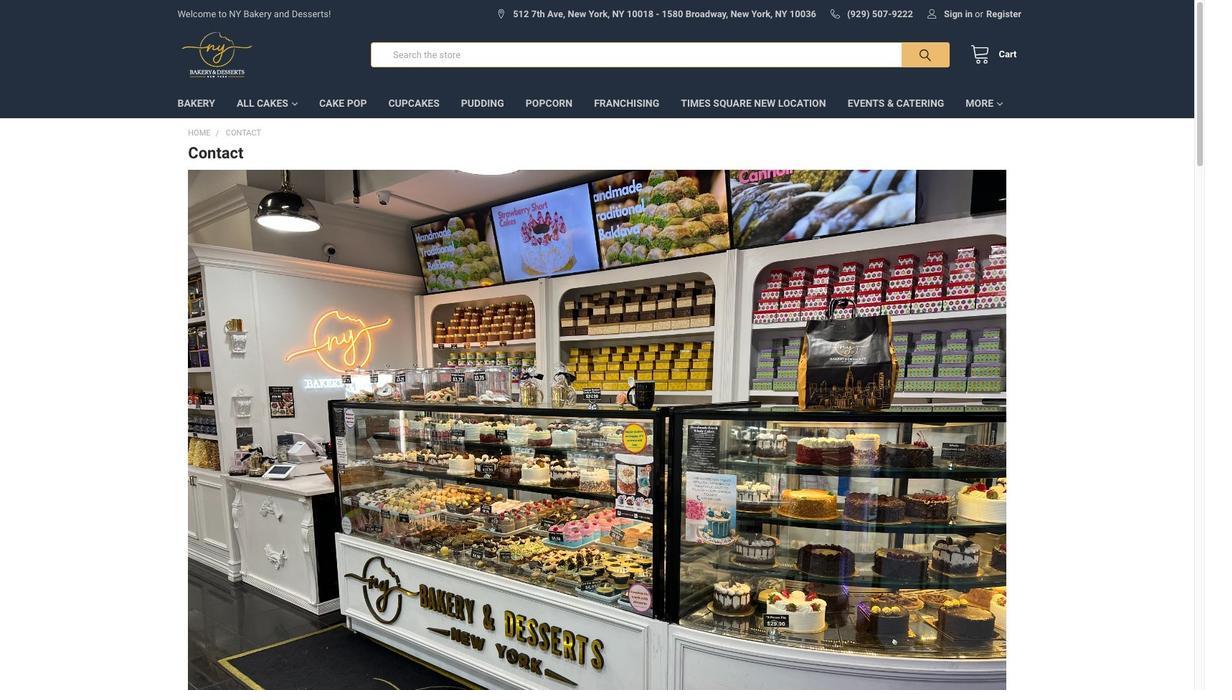Task type: vqa. For each thing, say whether or not it's contained in the screenshot.
text box
no



Task type: locate. For each thing, give the bounding box(es) containing it.
linear map marker image
[[497, 9, 513, 19]]

ny bakery and desserts image
[[178, 28, 257, 82]]

None submit
[[871, 43, 950, 68]]

linear user image
[[928, 9, 944, 19]]

banner
[[0, 0, 1195, 119]]



Task type: describe. For each thing, give the bounding box(es) containing it.
linear phone handset image
[[831, 9, 847, 19]]

Search the store field
[[371, 43, 950, 68]]



